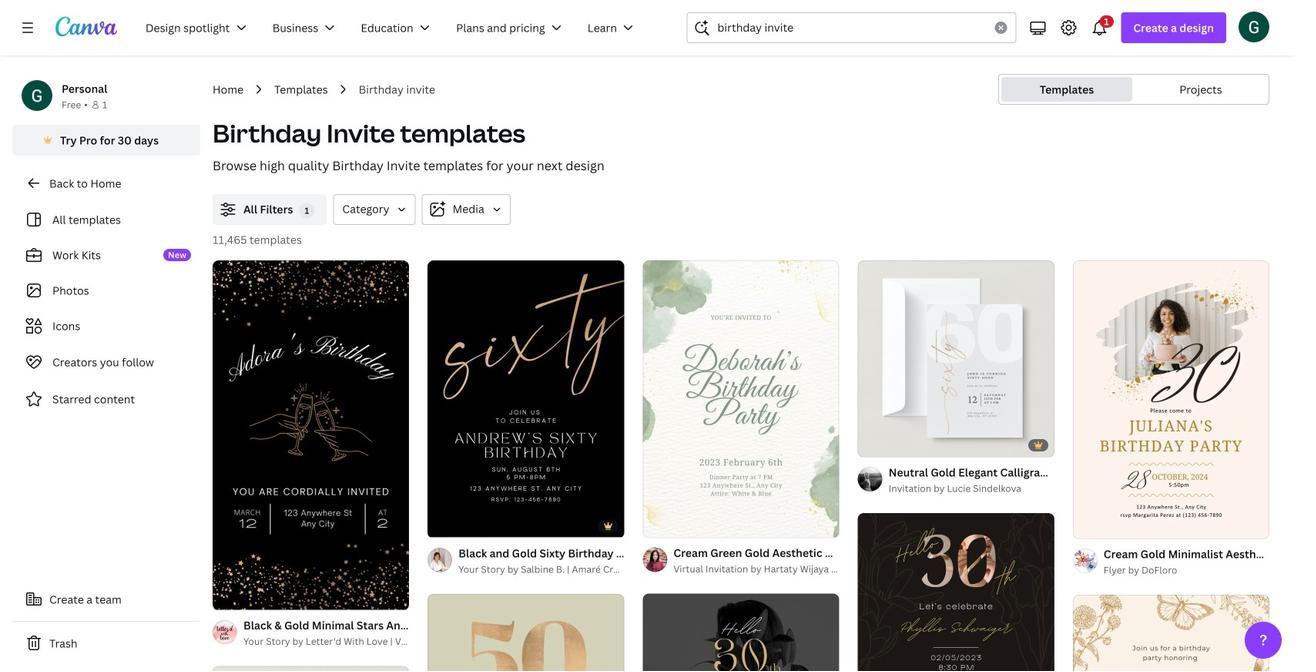 Task type: locate. For each thing, give the bounding box(es) containing it.
gold and green elegant fifty birthday invitation card image
[[428, 594, 624, 671]]

Search search field
[[718, 13, 986, 42]]

grey and gold modern elegant 30th bday invitation image
[[643, 594, 840, 671]]

None search field
[[687, 12, 1017, 43]]

Projects button
[[1136, 77, 1267, 102]]

cream gold minimalist aesthetic adult birthday invitation flyer image
[[1073, 261, 1270, 538]]

black and gold sixty birthday invitation your story image
[[428, 261, 624, 537]]



Task type: describe. For each thing, give the bounding box(es) containing it.
neutral gold elegant calligraphy birthday invitation image
[[858, 260, 1055, 457]]

Templates button
[[1002, 77, 1133, 102]]

greg robinson image
[[1239, 11, 1270, 42]]

cream green gold aesthetic calligraphy birthday party virtual invitation image
[[643, 261, 840, 537]]

beige brown aesthetic floral illustrated birthday invitation flyer image
[[1073, 595, 1270, 671]]

two-tti frutti second birthday party fruit invitation image
[[213, 666, 409, 671]]

black & gold minimal stars and champagne glasses birthday invite animated your story image
[[213, 260, 409, 610]]

top level navigation element
[[136, 12, 650, 43]]

brown and gold modern elegant 30th bday invitation image
[[858, 513, 1055, 671]]

1 filter options selected element
[[299, 203, 315, 218]]



Task type: vqa. For each thing, say whether or not it's contained in the screenshot.
If I get selected for Education Creators, how and when do I get paid? dropdown button
no



